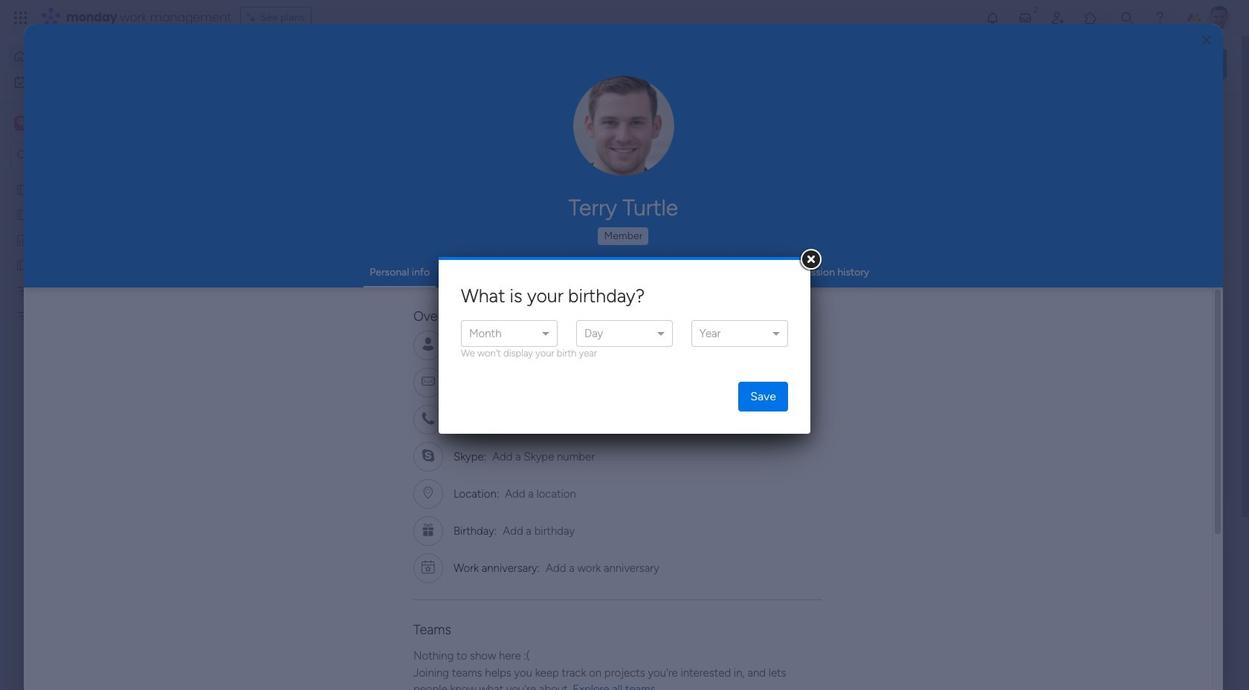 Task type: locate. For each thing, give the bounding box(es) containing it.
terry turtle image
[[1208, 6, 1232, 30]]

list box
[[0, 174, 190, 529]]

option
[[0, 176, 190, 179]]

2 public board image from the top
[[16, 258, 30, 272]]

public board image
[[16, 182, 30, 196], [248, 271, 265, 288], [492, 271, 508, 288]]

public board image up public dashboard icon
[[16, 182, 30, 196]]

public dashboard image
[[16, 233, 30, 247]]

0 horizontal spatial add to favorites image
[[441, 454, 456, 469]]

quick search results list box
[[230, 139, 968, 518]]

1 horizontal spatial add to favorites image
[[927, 272, 942, 287]]

public board image
[[16, 207, 30, 222], [16, 258, 30, 272]]

2 horizontal spatial public board image
[[492, 271, 508, 288]]

component image
[[248, 295, 262, 308]]

templates image image
[[1017, 299, 1214, 402]]

public board image up public dashboard icon
[[16, 207, 30, 222]]

1 horizontal spatial public board image
[[248, 271, 265, 288]]

add to favorites image
[[927, 272, 942, 287], [441, 454, 456, 469]]

0 vertical spatial add to favorites image
[[927, 272, 942, 287]]

public board image down public dashboard icon
[[16, 258, 30, 272]]

public board image up component icon
[[492, 271, 508, 288]]

notifications image
[[985, 10, 1000, 25]]

1 vertical spatial public board image
[[16, 258, 30, 272]]

search everything image
[[1120, 10, 1135, 25]]

0 vertical spatial public board image
[[16, 207, 30, 222]]

copied! image
[[553, 340, 564, 351]]

public board image up component image
[[248, 271, 265, 288]]

0 horizontal spatial public board image
[[16, 182, 30, 196]]

getting started element
[[1004, 542, 1227, 601]]

public board image for component icon
[[492, 271, 508, 288]]



Task type: vqa. For each thing, say whether or not it's contained in the screenshot.
LIST BOX
yes



Task type: describe. For each thing, give the bounding box(es) containing it.
help image
[[1153, 10, 1168, 25]]

1 vertical spatial add to favorites image
[[441, 454, 456, 469]]

2 image
[[1029, 1, 1043, 17]]

workspace image
[[14, 115, 29, 132]]

close image
[[1202, 35, 1211, 46]]

update feed image
[[1018, 10, 1033, 25]]

help center element
[[1004, 613, 1227, 673]]

workspace image
[[16, 115, 27, 132]]

invite members image
[[1051, 10, 1066, 25]]

select product image
[[13, 10, 28, 25]]

monday marketplace image
[[1084, 10, 1098, 25]]

dapulse x slim image
[[1205, 108, 1223, 126]]

component image
[[492, 295, 505, 308]]

1 public board image from the top
[[16, 207, 30, 222]]

public board image for component image
[[248, 271, 265, 288]]

see plans image
[[247, 10, 260, 26]]



